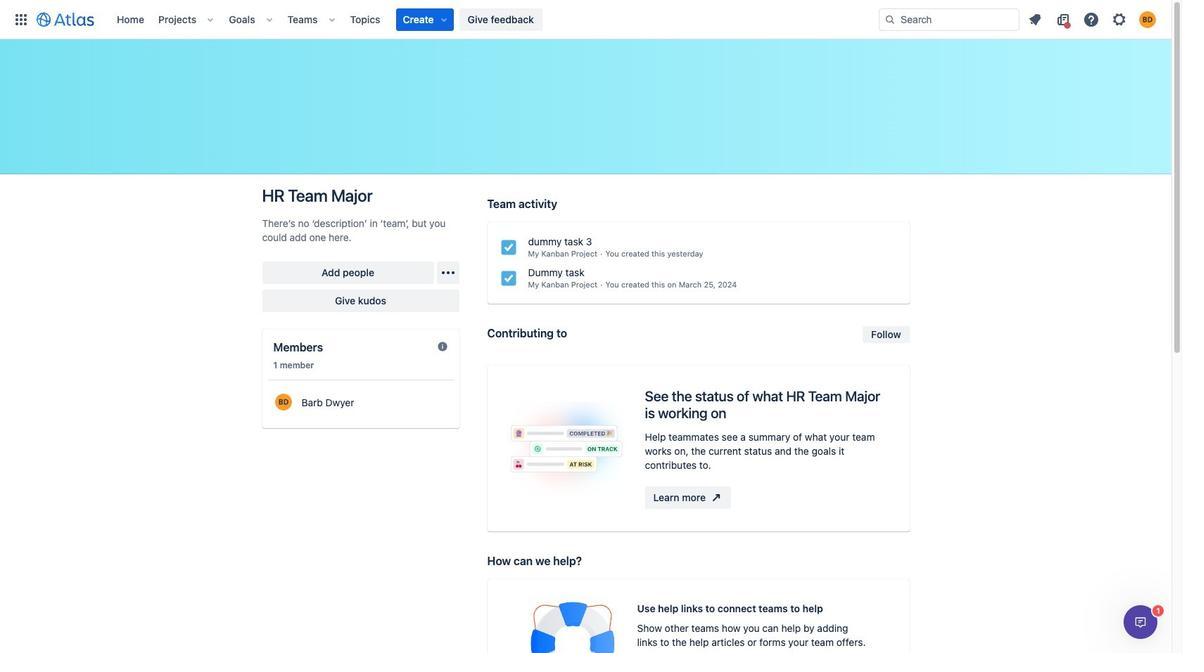 Task type: locate. For each thing, give the bounding box(es) containing it.
switch to... image
[[13, 11, 30, 28]]

actions image
[[440, 265, 457, 282]]

None search field
[[879, 8, 1020, 31]]

settings image
[[1112, 11, 1128, 28]]

banner
[[0, 0, 1172, 39]]

account image
[[1140, 11, 1157, 28]]

notifications image
[[1027, 11, 1044, 28]]

search image
[[885, 14, 896, 25]]



Task type: describe. For each thing, give the bounding box(es) containing it.
Search field
[[879, 8, 1020, 31]]

help image
[[1083, 11, 1100, 28]]

top element
[[8, 0, 879, 39]]



Task type: vqa. For each thing, say whether or not it's contained in the screenshot.
Settings image
yes



